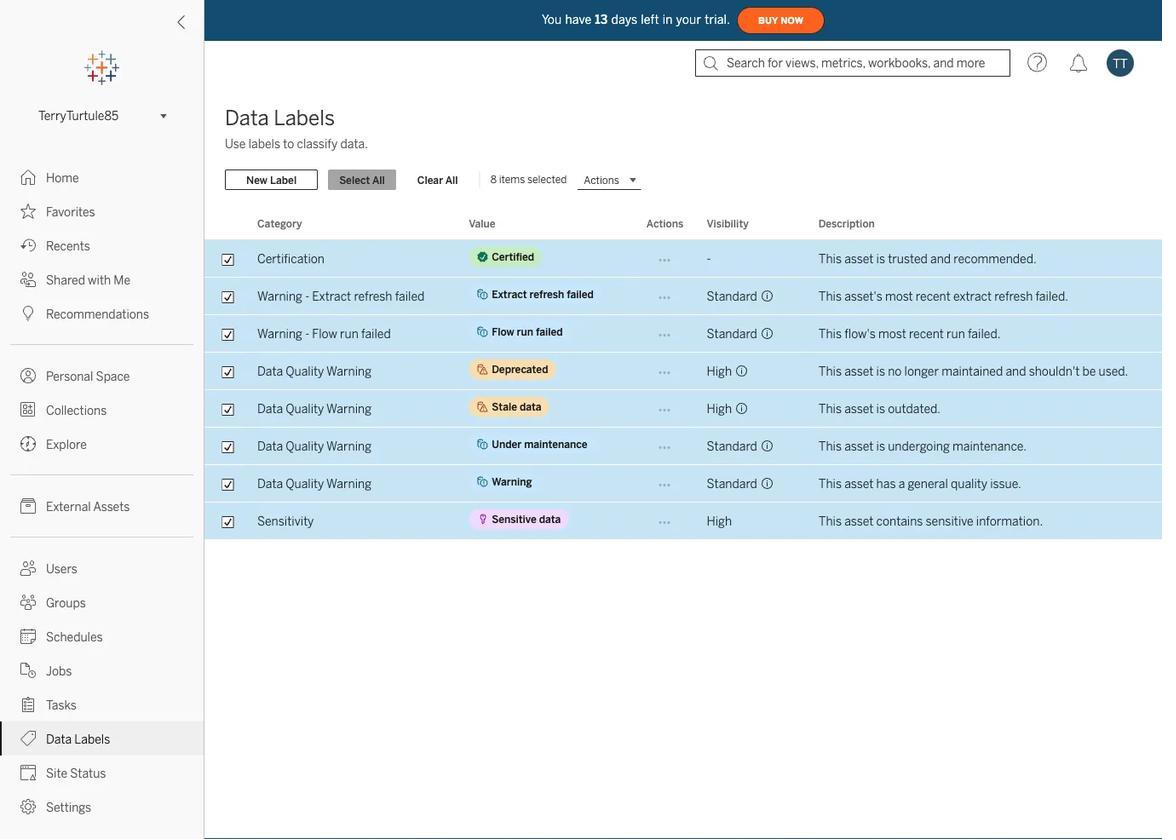 Task type: vqa. For each thing, say whether or not it's contained in the screenshot.
Warning - Extract refresh failed at the left top
yes



Task type: locate. For each thing, give the bounding box(es) containing it.
1 data quality warning from the top
[[257, 364, 372, 379]]

data quality warning for this asset is undergoing maintenance.
[[257, 440, 372, 454]]

3 quality from the top
[[286, 440, 324, 454]]

this for this asset is no longer maintained and shouldn't be used.
[[819, 364, 842, 379]]

recent for extract
[[916, 289, 951, 304]]

2 vertical spatial high
[[707, 515, 733, 529]]

1 horizontal spatial run
[[517, 326, 534, 338]]

and left shouldn't
[[1006, 364, 1027, 379]]

recent down this asset is trusted and recommended.
[[916, 289, 951, 304]]

buy
[[759, 15, 779, 26]]

shouldn't
[[1030, 364, 1081, 379]]

this left the asset's
[[819, 289, 842, 304]]

1 horizontal spatial labels
[[274, 106, 335, 130]]

this for this asset's most recent extract refresh failed.
[[819, 289, 842, 304]]

maintenance.
[[953, 440, 1027, 454]]

row
[[205, 240, 1163, 278], [205, 278, 1163, 315], [205, 315, 1163, 353], [205, 353, 1163, 391], [205, 391, 1163, 428], [205, 428, 1163, 466], [205, 466, 1163, 503], [205, 503, 1163, 541]]

1 high from the top
[[707, 364, 733, 379]]

asset left outdated.
[[845, 402, 874, 416]]

warning
[[257, 289, 303, 304], [257, 327, 303, 341], [327, 364, 372, 379], [327, 402, 372, 416], [327, 440, 372, 454], [492, 476, 532, 488], [327, 477, 372, 491]]

standard for this asset is undergoing maintenance.
[[707, 440, 758, 454]]

run
[[517, 326, 534, 338], [340, 327, 359, 341], [947, 327, 966, 341]]

1 vertical spatial recent
[[910, 327, 945, 341]]

data inside main navigation. press the up and down arrow keys to access links. element
[[46, 733, 72, 747]]

0 vertical spatial and
[[931, 252, 952, 266]]

collections link
[[0, 393, 204, 427]]

schedules link
[[0, 620, 204, 654]]

all for clear all
[[446, 174, 458, 186]]

0 horizontal spatial actions
[[584, 174, 620, 186]]

warning - extract refresh failed
[[257, 289, 425, 304]]

data quality warning for this asset is outdated.
[[257, 402, 372, 416]]

failed. up "this asset is no longer maintained and shouldn't be used."
[[969, 327, 1001, 341]]

failed. down recommended.
[[1036, 289, 1069, 304]]

1 horizontal spatial and
[[1006, 364, 1027, 379]]

flow's
[[845, 327, 876, 341]]

jobs
[[46, 665, 72, 679]]

actions
[[584, 174, 620, 186], [647, 217, 684, 230]]

is left trusted at the top right
[[877, 252, 886, 266]]

4 this from the top
[[819, 364, 842, 379]]

trial.
[[705, 13, 731, 27]]

recent
[[916, 289, 951, 304], [910, 327, 945, 341]]

1 all from the left
[[373, 174, 385, 186]]

grid
[[205, 208, 1163, 840]]

buy now
[[759, 15, 804, 26]]

1 horizontal spatial actions
[[647, 217, 684, 230]]

8 this from the top
[[819, 515, 842, 529]]

1 vertical spatial labels
[[74, 733, 110, 747]]

- down warning - extract refresh failed
[[305, 327, 310, 341]]

quality
[[286, 364, 324, 379], [286, 402, 324, 416], [286, 440, 324, 454], [286, 477, 324, 491]]

most for asset's
[[886, 289, 914, 304]]

1 asset from the top
[[845, 252, 874, 266]]

4 quality from the top
[[286, 477, 324, 491]]

0 horizontal spatial labels
[[74, 733, 110, 747]]

1 vertical spatial actions
[[647, 217, 684, 230]]

2 asset from the top
[[845, 364, 874, 379]]

asset left has
[[845, 477, 874, 491]]

2 all from the left
[[446, 174, 458, 186]]

this left has
[[819, 477, 842, 491]]

most
[[886, 289, 914, 304], [879, 327, 907, 341]]

0 vertical spatial actions
[[584, 174, 620, 186]]

0 vertical spatial high
[[707, 364, 733, 379]]

2 horizontal spatial refresh
[[995, 289, 1034, 304]]

3 high from the top
[[707, 515, 733, 529]]

high for this asset is no longer maintained and shouldn't be used.
[[707, 364, 733, 379]]

0 vertical spatial failed.
[[1036, 289, 1069, 304]]

asset for sensitive
[[845, 515, 874, 529]]

1 is from the top
[[877, 252, 886, 266]]

asset left the no
[[845, 364, 874, 379]]

and right trusted at the top right
[[931, 252, 952, 266]]

maintained
[[942, 364, 1004, 379]]

labels
[[249, 137, 281, 151]]

4 data quality warning from the top
[[257, 477, 372, 491]]

clear all button
[[407, 170, 469, 190]]

all right select
[[373, 174, 385, 186]]

settings link
[[0, 790, 204, 824]]

favorites link
[[0, 194, 204, 229]]

2 standard from the top
[[707, 327, 758, 341]]

all inside button
[[446, 174, 458, 186]]

labels inside data labels use labels to classify data.
[[274, 106, 335, 130]]

2 this from the top
[[819, 289, 842, 304]]

1 row from the top
[[205, 240, 1163, 278]]

0 horizontal spatial all
[[373, 174, 385, 186]]

asset left contains
[[845, 515, 874, 529]]

most for flow's
[[879, 327, 907, 341]]

new
[[246, 174, 268, 186]]

-
[[707, 252, 712, 266], [305, 289, 310, 304], [305, 327, 310, 341]]

standard for this asset's most recent extract refresh failed.
[[707, 289, 758, 304]]

- down certification
[[305, 289, 310, 304]]

data inside data labels use labels to classify data.
[[225, 106, 269, 130]]

6 asset from the top
[[845, 515, 874, 529]]

this left outdated.
[[819, 402, 842, 416]]

new label
[[246, 174, 297, 186]]

1 vertical spatial -
[[305, 289, 310, 304]]

general
[[908, 477, 949, 491]]

1 vertical spatial high
[[707, 402, 733, 416]]

1 vertical spatial most
[[879, 327, 907, 341]]

deprecated
[[492, 363, 549, 376]]

most right the asset's
[[886, 289, 914, 304]]

1 vertical spatial data
[[539, 513, 561, 526]]

used.
[[1100, 364, 1129, 379]]

quality
[[952, 477, 988, 491]]

longer
[[905, 364, 940, 379]]

1 horizontal spatial flow
[[492, 326, 515, 338]]

row containing certification
[[205, 240, 1163, 278]]

home
[[46, 171, 79, 185]]

1 quality from the top
[[286, 364, 324, 379]]

information.
[[977, 515, 1044, 529]]

0 vertical spatial labels
[[274, 106, 335, 130]]

recent up longer
[[910, 327, 945, 341]]

quality for this asset is undergoing maintenance.
[[286, 440, 324, 454]]

recent for run
[[910, 327, 945, 341]]

labels for data labels
[[74, 733, 110, 747]]

all right clear
[[446, 174, 458, 186]]

sensitive
[[492, 513, 537, 526]]

7 row from the top
[[205, 466, 1163, 503]]

this down this asset is outdated.
[[819, 440, 842, 454]]

extract
[[492, 288, 527, 301], [312, 289, 351, 304]]

1 standard from the top
[[707, 289, 758, 304]]

is for trusted
[[877, 252, 886, 266]]

0 horizontal spatial refresh
[[354, 289, 393, 304]]

data quality warning for this asset has a general quality issue.
[[257, 477, 372, 491]]

collections
[[46, 404, 107, 418]]

this
[[819, 252, 842, 266], [819, 289, 842, 304], [819, 327, 842, 341], [819, 364, 842, 379], [819, 402, 842, 416], [819, 440, 842, 454], [819, 477, 842, 491], [819, 515, 842, 529]]

1 this from the top
[[819, 252, 842, 266]]

this left flow's
[[819, 327, 842, 341]]

warning - flow run failed
[[257, 327, 391, 341]]

labels up classify
[[274, 106, 335, 130]]

2 data quality warning from the top
[[257, 402, 372, 416]]

1 horizontal spatial all
[[446, 174, 458, 186]]

high
[[707, 364, 733, 379], [707, 402, 733, 416], [707, 515, 733, 529]]

1 vertical spatial failed.
[[969, 327, 1001, 341]]

all
[[373, 174, 385, 186], [446, 174, 458, 186]]

8 row from the top
[[205, 503, 1163, 541]]

is for outdated.
[[877, 402, 886, 416]]

terryturtule85
[[38, 109, 119, 123]]

3 asset from the top
[[845, 402, 874, 416]]

- down the visibility
[[707, 252, 712, 266]]

data for data quality warning
[[520, 401, 542, 413]]

0 vertical spatial recent
[[916, 289, 951, 304]]

data for this asset is undergoing maintenance.
[[257, 440, 283, 454]]

items
[[499, 174, 526, 186]]

asset for undergoing
[[845, 440, 874, 454]]

asset down description
[[845, 252, 874, 266]]

data right "sensitive"
[[539, 513, 561, 526]]

favorites
[[46, 205, 95, 219]]

extract up warning - flow run failed
[[312, 289, 351, 304]]

no
[[889, 364, 902, 379]]

refresh up the flow run failed
[[530, 288, 565, 301]]

refresh up warning - flow run failed
[[354, 289, 393, 304]]

run up deprecated
[[517, 326, 534, 338]]

2 quality from the top
[[286, 402, 324, 416]]

8
[[491, 174, 497, 186]]

0 horizontal spatial flow
[[312, 327, 338, 341]]

6 this from the top
[[819, 440, 842, 454]]

certified
[[492, 251, 535, 263]]

asset for outdated.
[[845, 402, 874, 416]]

maintenance
[[525, 438, 588, 451]]

is left the no
[[877, 364, 886, 379]]

use
[[225, 137, 246, 151]]

most right flow's
[[879, 327, 907, 341]]

3 data quality warning from the top
[[257, 440, 372, 454]]

2 row from the top
[[205, 278, 1163, 315]]

data
[[520, 401, 542, 413], [539, 513, 561, 526]]

flow
[[492, 326, 515, 338], [312, 327, 338, 341]]

is down this asset is outdated.
[[877, 440, 886, 454]]

standard
[[707, 289, 758, 304], [707, 327, 758, 341], [707, 440, 758, 454], [707, 477, 758, 491]]

external assets
[[46, 500, 130, 514]]

row containing warning - flow run failed
[[205, 315, 1163, 353]]

buy now button
[[738, 7, 825, 34]]

this for this asset contains sensitive information.
[[819, 515, 842, 529]]

2 vertical spatial -
[[305, 327, 310, 341]]

1 horizontal spatial failed.
[[1036, 289, 1069, 304]]

3 is from the top
[[877, 402, 886, 416]]

trusted
[[889, 252, 928, 266]]

has
[[877, 477, 897, 491]]

6 row from the top
[[205, 428, 1163, 466]]

external assets link
[[0, 489, 204, 524]]

data right stale
[[520, 401, 542, 413]]

row group
[[205, 240, 1163, 541]]

users link
[[0, 552, 204, 586]]

2 is from the top
[[877, 364, 886, 379]]

this for this flow's most recent run failed.
[[819, 327, 842, 341]]

flow up deprecated
[[492, 326, 515, 338]]

3 row from the top
[[205, 315, 1163, 353]]

run down warning - extract refresh failed
[[340, 327, 359, 341]]

0 vertical spatial most
[[886, 289, 914, 304]]

quality for this asset has a general quality issue.
[[286, 477, 324, 491]]

flow down warning - extract refresh failed
[[312, 327, 338, 341]]

7 this from the top
[[819, 477, 842, 491]]

recommended.
[[954, 252, 1037, 266]]

labels for data labels use labels to classify data.
[[274, 106, 335, 130]]

to
[[283, 137, 294, 151]]

site status link
[[0, 756, 204, 790]]

refresh right "extract"
[[995, 289, 1034, 304]]

1 vertical spatial and
[[1006, 364, 1027, 379]]

asset down this asset is outdated.
[[845, 440, 874, 454]]

select
[[339, 174, 370, 186]]

1 horizontal spatial extract
[[492, 288, 527, 301]]

2 high from the top
[[707, 402, 733, 416]]

failed
[[567, 288, 594, 301], [395, 289, 425, 304], [536, 326, 563, 338], [362, 327, 391, 341]]

actions left the visibility
[[647, 217, 684, 230]]

this for this asset is trusted and recommended.
[[819, 252, 842, 266]]

5 this from the top
[[819, 402, 842, 416]]

3 standard from the top
[[707, 440, 758, 454]]

data labels link
[[0, 722, 204, 756]]

labels inside main navigation. press the up and down arrow keys to access links. element
[[74, 733, 110, 747]]

asset for no
[[845, 364, 874, 379]]

personal space
[[46, 370, 130, 384]]

data quality warning
[[257, 364, 372, 379], [257, 402, 372, 416], [257, 440, 372, 454], [257, 477, 372, 491]]

4 is from the top
[[877, 440, 886, 454]]

quality for this asset is no longer maintained and shouldn't be used.
[[286, 364, 324, 379]]

3 this from the top
[[819, 327, 842, 341]]

this left contains
[[819, 515, 842, 529]]

shared with me
[[46, 273, 131, 287]]

sensitivity
[[257, 515, 314, 529]]

your
[[677, 13, 702, 27]]

run down 'this asset's most recent extract refresh failed.'
[[947, 327, 966, 341]]

actions right selected
[[584, 174, 620, 186]]

labels up 'status'
[[74, 733, 110, 747]]

row containing warning - extract refresh failed
[[205, 278, 1163, 315]]

is left outdated.
[[877, 402, 886, 416]]

0 vertical spatial data
[[520, 401, 542, 413]]

this flow's most recent run failed.
[[819, 327, 1001, 341]]

5 asset from the top
[[845, 477, 874, 491]]

stale data
[[492, 401, 542, 413]]

all inside button
[[373, 174, 385, 186]]

this down description
[[819, 252, 842, 266]]

standard for this asset has a general quality issue.
[[707, 477, 758, 491]]

row group containing certification
[[205, 240, 1163, 541]]

4 asset from the top
[[845, 440, 874, 454]]

is for undergoing
[[877, 440, 886, 454]]

asset's
[[845, 289, 883, 304]]

4 standard from the top
[[707, 477, 758, 491]]

this up this asset is outdated.
[[819, 364, 842, 379]]

visibility
[[707, 217, 749, 230]]

personal space link
[[0, 359, 204, 393]]

data for this asset is outdated.
[[257, 402, 283, 416]]

extract down certified
[[492, 288, 527, 301]]

clear
[[418, 174, 443, 186]]



Task type: describe. For each thing, give the bounding box(es) containing it.
you have 13 days left in your trial.
[[542, 13, 731, 27]]

explore link
[[0, 427, 204, 461]]

0 vertical spatial -
[[707, 252, 712, 266]]

is for no
[[877, 364, 886, 379]]

shared
[[46, 273, 85, 287]]

row containing sensitivity
[[205, 503, 1163, 541]]

0 horizontal spatial run
[[340, 327, 359, 341]]

recents link
[[0, 229, 204, 263]]

selected
[[528, 174, 567, 186]]

contains
[[877, 515, 924, 529]]

data for this asset is no longer maintained and shouldn't be used.
[[257, 364, 283, 379]]

this asset is trusted and recommended.
[[819, 252, 1037, 266]]

0 horizontal spatial extract
[[312, 289, 351, 304]]

tasks link
[[0, 688, 204, 722]]

data quality warning for this asset is no longer maintained and shouldn't be used.
[[257, 364, 372, 379]]

sensitive data
[[492, 513, 561, 526]]

asset for trusted
[[845, 252, 874, 266]]

this asset is no longer maintained and shouldn't be used.
[[819, 364, 1129, 379]]

in
[[663, 13, 673, 27]]

data labels use labels to classify data.
[[225, 106, 368, 151]]

days
[[612, 13, 638, 27]]

1 horizontal spatial refresh
[[530, 288, 565, 301]]

asset for a
[[845, 477, 874, 491]]

quality for this asset is outdated.
[[286, 402, 324, 416]]

description
[[819, 217, 875, 230]]

personal
[[46, 370, 93, 384]]

select all button
[[328, 170, 396, 190]]

main navigation. press the up and down arrow keys to access links. element
[[0, 160, 204, 824]]

settings
[[46, 801, 91, 815]]

Search for views, metrics, workbooks, and more text field
[[696, 49, 1011, 77]]

groups link
[[0, 586, 204, 620]]

grid containing certification
[[205, 208, 1163, 840]]

under maintenance
[[492, 438, 588, 451]]

all for select all
[[373, 174, 385, 186]]

explore
[[46, 438, 87, 452]]

5 row from the top
[[205, 391, 1163, 428]]

external
[[46, 500, 91, 514]]

actions button
[[578, 170, 642, 190]]

with
[[88, 273, 111, 287]]

recents
[[46, 239, 90, 253]]

site
[[46, 767, 67, 781]]

groups
[[46, 596, 86, 610]]

be
[[1083, 364, 1097, 379]]

terryturtule85 button
[[32, 106, 172, 126]]

data.
[[341, 137, 368, 151]]

space
[[96, 370, 130, 384]]

0 horizontal spatial and
[[931, 252, 952, 266]]

left
[[641, 13, 660, 27]]

site status
[[46, 767, 106, 781]]

me
[[114, 273, 131, 287]]

recommendations
[[46, 307, 149, 321]]

this asset has a general quality issue.
[[819, 477, 1022, 491]]

extract
[[954, 289, 993, 304]]

this asset is outdated.
[[819, 402, 941, 416]]

stale
[[492, 401, 518, 413]]

select all
[[339, 174, 385, 186]]

jobs link
[[0, 654, 204, 688]]

0 horizontal spatial failed.
[[969, 327, 1001, 341]]

classify
[[297, 137, 338, 151]]

this for this asset is undergoing maintenance.
[[819, 440, 842, 454]]

2 horizontal spatial run
[[947, 327, 966, 341]]

data for this asset has a general quality issue.
[[257, 477, 283, 491]]

this asset's most recent extract refresh failed.
[[819, 289, 1069, 304]]

this for this asset has a general quality issue.
[[819, 477, 842, 491]]

new label button
[[225, 170, 318, 190]]

assets
[[93, 500, 130, 514]]

have
[[566, 13, 592, 27]]

flow run failed
[[492, 326, 563, 338]]

13
[[595, 13, 608, 27]]

home link
[[0, 160, 204, 194]]

- for warning - extract refresh failed
[[305, 289, 310, 304]]

8 items selected
[[491, 174, 567, 186]]

undergoing
[[889, 440, 951, 454]]

tasks
[[46, 699, 77, 713]]

schedules
[[46, 631, 103, 645]]

this for this asset is outdated.
[[819, 402, 842, 416]]

data for sensitivity
[[539, 513, 561, 526]]

navigation panel element
[[0, 51, 204, 824]]

data labels
[[46, 733, 110, 747]]

users
[[46, 562, 77, 576]]

now
[[781, 15, 804, 26]]

- for warning - flow run failed
[[305, 327, 310, 341]]

under
[[492, 438, 522, 451]]

actions inside dropdown button
[[584, 174, 620, 186]]

recommendations link
[[0, 297, 204, 331]]

a
[[899, 477, 906, 491]]

clear all
[[418, 174, 458, 186]]

this asset contains sensitive information.
[[819, 515, 1044, 529]]

4 row from the top
[[205, 353, 1163, 391]]

standard for this flow's most recent run failed.
[[707, 327, 758, 341]]

extract refresh failed
[[492, 288, 594, 301]]

certification
[[257, 252, 325, 266]]

outdated.
[[889, 402, 941, 416]]

you
[[542, 13, 562, 27]]

high for this asset is outdated.
[[707, 402, 733, 416]]

this asset is undergoing maintenance.
[[819, 440, 1027, 454]]



